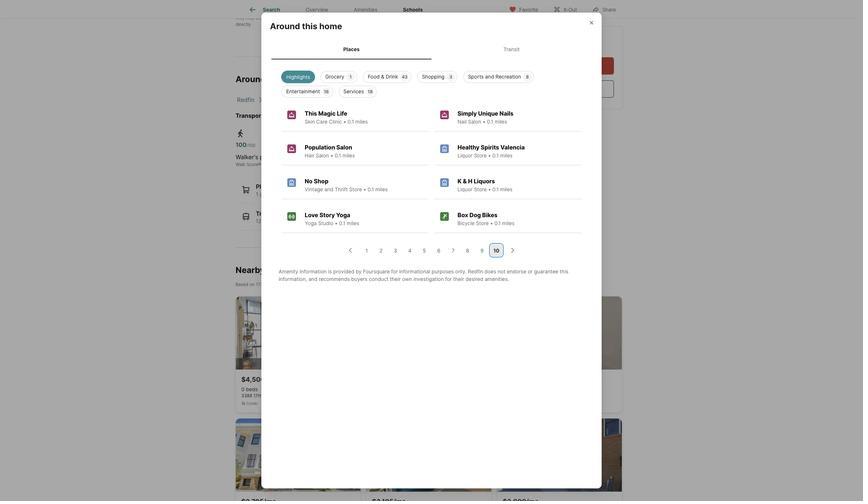 Task type: describe. For each thing, give the bounding box(es) containing it.
nail
[[458, 119, 467, 125]]

st,
[[264, 394, 269, 399]]

10 button
[[491, 245, 503, 257]]

schools
[[403, 7, 423, 13]]

grocery,
[[260, 191, 280, 197]]

0 vertical spatial 1
[[350, 74, 352, 80]]

tab list inside around this home dialog
[[270, 39, 594, 60]]

school service boundaries are intended to be used as a reference only; they may change and are not
[[236, 9, 494, 21]]

highlights
[[287, 74, 310, 80]]

drink
[[386, 74, 399, 80]]

1 horizontal spatial 8
[[526, 74, 529, 80]]

population salon hair salon • 0.1 miles
[[305, 144, 355, 159]]

parks
[[323, 191, 336, 197]]

® for walker's
[[259, 162, 261, 167]]

life
[[337, 110, 348, 117]]

reference
[[464, 9, 483, 14]]

1 school from the left
[[372, 15, 386, 21]]

• inside love story yoga yoga studio • 0.1 miles
[[335, 221, 338, 227]]

® for rider's
[[330, 162, 333, 167]]

healthy spirits valencia liquor store • 0.1 miles
[[458, 144, 525, 159]]

1 horizontal spatial st
[[308, 74, 317, 85]]

places for places 1 grocery, 37 restaurants, 0 parks
[[256, 183, 275, 191]]

schools tab
[[391, 1, 436, 18]]

1 vertical spatial for
[[446, 277, 452, 283]]

0 vertical spatial yoga
[[337, 212, 351, 219]]

the
[[447, 15, 454, 21]]

transit tab
[[432, 40, 592, 58]]

to inside school service boundaries are intended to be used as a reference only; they may change and are not
[[431, 9, 435, 14]]

0 vertical spatial san
[[304, 96, 314, 104]]

1 horizontal spatial 15th
[[288, 74, 306, 85]]

0.1 inside this magic life skin care clinic • 0.1 miles
[[348, 119, 354, 125]]

california link
[[266, 96, 292, 104]]

7
[[452, 248, 455, 254]]

1 inside "button"
[[366, 248, 368, 254]]

places tab
[[272, 40, 432, 58]]

and inside no shop vintage and thrift store • 0.1 miles
[[325, 187, 334, 193]]

home
[[320, 21, 342, 31]]

be inside guaranteed to be accurate. to verify school enrollment eligibility, contact the school district directly.
[[327, 15, 332, 21]]

mission
[[353, 96, 374, 104]]

does inside amenity information is provided by foursquare for informational purposes only. redfin does not endorse or guarantee this information, and recommends buyers conduct their own investigation for their desired amenities.
[[485, 269, 497, 275]]

100 for rider's
[[303, 141, 314, 149]]

0.1 inside love story yoga yoga studio • 0.1 miles
[[339, 221, 346, 227]]

paradise for walker's paradise
[[260, 154, 284, 161]]

unique
[[479, 110, 499, 117]]

paradise for rider's paradise
[[323, 154, 347, 161]]

100 /100 for walker's
[[236, 141, 256, 149]]

redfin for redfin does not endorse or guarantee this information.
[[236, 9, 249, 14]]

around this home
[[270, 21, 342, 31]]

photo of 45 dorland st unit 4, san francisco, ca 94110 image
[[498, 419, 623, 493]]

redfin inside amenity information is provided by foursquare for informational purposes only. redfin does not endorse or guarantee this information, and recommends buyers conduct their own investigation for their desired amenities.
[[468, 269, 484, 275]]

amenities
[[354, 7, 378, 13]]

• inside simply unique nails nail salon • 0.1 miles
[[483, 119, 486, 125]]

accurate.
[[333, 15, 352, 21]]

miles inside population salon hair salon • 0.1 miles
[[343, 153, 355, 159]]

miles inside this magic life skin care clinic • 0.1 miles
[[356, 119, 368, 125]]

6
[[438, 248, 441, 254]]

1 horizontal spatial salon
[[337, 144, 353, 151]]

to
[[353, 15, 359, 21]]

investigation
[[414, 277, 444, 283]]

$4,500
[[242, 376, 265, 384]]

3 ® from the left
[[388, 162, 391, 167]]

1 vertical spatial st
[[277, 282, 281, 288]]

bicycle
[[458, 221, 475, 227]]

nails
[[500, 110, 514, 117]]

0 vertical spatial francisco
[[315, 96, 342, 104]]

miles inside healthy spirits valencia liquor store • 0.1 miles
[[501, 153, 513, 159]]

• inside the k & h liquors liquor store • 0.1 miles
[[489, 187, 491, 193]]

0 vertical spatial does
[[250, 9, 260, 14]]

miles inside no shop vintage and thrift store • 0.1 miles
[[376, 187, 388, 193]]

around for around 1731 15th st
[[236, 74, 266, 85]]

favorite button
[[504, 2, 545, 16]]

contact
[[430, 15, 446, 21]]

0.1 inside population salon hair salon • 0.1 miles
[[335, 153, 341, 159]]

foursquare
[[363, 269, 390, 275]]

ca
[[302, 394, 308, 399]]

0 horizontal spatial 1731
[[256, 282, 265, 288]]

100 /100 for rider's
[[303, 141, 323, 149]]

store inside box dog bikes bicycle store • 0.1 miles
[[476, 221, 489, 227]]

2 vertical spatial salon
[[316, 153, 329, 159]]

x-out button
[[548, 2, 584, 16]]

around 1731 15th st
[[236, 74, 317, 85]]

share
[[603, 6, 617, 12]]

0.1 inside the k & h liquors liquor store • 0.1 miles
[[493, 187, 499, 193]]

amenities.
[[485, 277, 510, 283]]

and inside school service boundaries are intended to be used as a reference only; they may change and are not
[[272, 15, 280, 21]]

recreation
[[496, 74, 522, 80]]

transit inside tab
[[504, 46, 520, 52]]

only.
[[456, 269, 467, 275]]

amenity
[[279, 269, 299, 275]]

miles inside the k & h liquors liquor store • 0.1 miles
[[501, 187, 513, 193]]

1 vertical spatial are
[[281, 15, 288, 21]]

0 horizontal spatial guarantee
[[293, 9, 313, 14]]

spirits
[[481, 144, 500, 151]]

hair
[[305, 153, 315, 159]]

amenities tab
[[341, 1, 391, 18]]

near
[[282, 282, 291, 288]]

box
[[458, 212, 469, 219]]

score for walker's
[[247, 162, 259, 167]]

photo of 3626 17th st, san francisco, ca 94114 image
[[498, 297, 623, 370]]

california
[[266, 96, 292, 104]]

overview
[[306, 7, 329, 13]]

eligibility,
[[410, 15, 429, 21]]

miles inside box dog bikes bicycle store • 0.1 miles
[[503, 221, 515, 227]]

/100 for walker's
[[247, 143, 256, 148]]

6 button
[[433, 245, 445, 257]]

box dog bikes bicycle store • 0.1 miles
[[458, 212, 515, 227]]

9 button
[[477, 245, 488, 257]]

1 vertical spatial yoga
[[305, 221, 317, 227]]

0 horizontal spatial san
[[270, 394, 278, 399]]

verify
[[360, 15, 371, 21]]

around this home dialog
[[262, 13, 602, 489]]

guaranteed to be accurate. to verify school enrollment eligibility, contact the school district directly.
[[236, 15, 484, 27]]

and inside list box
[[486, 74, 495, 80]]

store inside no shop vintage and thrift store • 0.1 miles
[[350, 187, 362, 193]]

rentals
[[267, 266, 295, 276]]

enrollment
[[387, 15, 409, 21]]

• inside no shop vintage and thrift store • 0.1 miles
[[364, 187, 367, 193]]

sports and recreation
[[468, 74, 522, 80]]

0 vertical spatial or
[[287, 9, 291, 14]]

information
[[300, 269, 327, 275]]

h
[[469, 178, 473, 185]]

places for places
[[344, 46, 360, 52]]

skin
[[305, 119, 315, 125]]

/100 for rider's
[[314, 143, 323, 148]]

redfin for redfin
[[237, 96, 255, 104]]

miles inside simply unique nails nail salon • 0.1 miles
[[495, 119, 508, 125]]

x-
[[564, 6, 569, 12]]

only;
[[485, 9, 494, 14]]

0 vertical spatial for
[[392, 269, 398, 275]]

0 horizontal spatial not
[[261, 9, 268, 14]]

francisco,
[[279, 394, 300, 399]]

1 their from the left
[[390, 277, 401, 283]]

0 vertical spatial 1731
[[268, 74, 286, 85]]

shopping
[[422, 74, 445, 80]]

4 button
[[405, 245, 416, 257]]

contact
[[519, 39, 549, 48]]

8 button
[[462, 245, 474, 257]]

• inside box dog bikes bicycle store • 0.1 miles
[[491, 221, 494, 227]]

desired
[[466, 277, 484, 283]]

0 beds
[[242, 387, 258, 393]]

services
[[344, 89, 364, 95]]

• inside healthy spirits valencia liquor store • 0.1 miles
[[489, 153, 491, 159]]

walker's paradise walk score ®
[[236, 154, 284, 167]]

purposes
[[432, 269, 454, 275]]

places 1 grocery, 37 restaurants, 0 parks
[[256, 183, 336, 197]]

1 vertical spatial san
[[292, 282, 300, 288]]

bike
[[366, 162, 375, 167]]

district
[[470, 15, 484, 21]]

used
[[443, 9, 453, 14]]

94110
[[309, 394, 321, 399]]

rider's paradise transit score ®
[[303, 154, 347, 167]]

& for k
[[463, 178, 467, 185]]

intended
[[412, 9, 430, 14]]

as
[[454, 9, 459, 14]]



Task type: vqa. For each thing, say whether or not it's contained in the screenshot.
OCT to the left
no



Task type: locate. For each thing, give the bounding box(es) containing it.
1 vertical spatial redfin
[[237, 96, 255, 104]]

recommends
[[319, 277, 350, 283]]

walk
[[236, 162, 246, 167]]

15th down nearby rentals
[[267, 282, 275, 288]]

1 horizontal spatial 100 /100
[[303, 141, 323, 149]]

based on 1731 15th st near san francisco
[[236, 282, 321, 288]]

valencia
[[501, 144, 525, 151]]

• down population
[[331, 153, 334, 159]]

15th
[[288, 74, 306, 85], [267, 282, 275, 288]]

0 horizontal spatial be
[[327, 15, 332, 21]]

to down overview
[[321, 15, 326, 21]]

miles up box dog bikes bicycle store • 0.1 miles
[[501, 187, 513, 193]]

for
[[392, 269, 398, 275], [446, 277, 452, 283]]

& inside the k & h liquors liquor store • 0.1 miles
[[463, 178, 467, 185]]

2 horizontal spatial transit
[[504, 46, 520, 52]]

provided
[[334, 269, 355, 275]]

0.1 inside healthy spirits valencia liquor store • 0.1 miles
[[493, 153, 499, 159]]

and down "search"
[[272, 15, 280, 21]]

tab list up the shopping
[[270, 39, 594, 60]]

be
[[437, 9, 442, 14], [327, 15, 332, 21]]

magic
[[319, 110, 336, 117]]

1 vertical spatial liquor
[[458, 187, 473, 193]]

0 vertical spatial st
[[308, 74, 317, 85]]

paradise right walker's at the left top of the page
[[260, 154, 284, 161]]

0 horizontal spatial salon
[[316, 153, 329, 159]]

salon inside simply unique nails nail salon • 0.1 miles
[[469, 119, 482, 125]]

& inside list box
[[381, 74, 385, 80]]

overview tab
[[293, 1, 341, 18]]

and inside amenity information is provided by foursquare for informational purposes only. redfin does not endorse or guarantee this information, and recommends buyers conduct their own investigation for their desired amenities.
[[309, 277, 318, 283]]

may
[[246, 15, 255, 21]]

1 vertical spatial or
[[528, 269, 533, 275]]

their
[[390, 277, 401, 283], [454, 277, 465, 283]]

love
[[305, 212, 318, 219]]

score right bike
[[376, 162, 388, 167]]

2 vertical spatial transit
[[256, 210, 276, 217]]

search link
[[249, 5, 280, 14]]

service
[[364, 9, 379, 14]]

3 score from the left
[[376, 162, 388, 167]]

food
[[368, 74, 380, 80]]

• inside this magic life skin care clinic • 0.1 miles
[[344, 119, 347, 125]]

® right walk
[[259, 162, 261, 167]]

0 horizontal spatial around
[[236, 74, 266, 85]]

around up redfin link
[[236, 74, 266, 85]]

0 horizontal spatial 0
[[242, 387, 245, 393]]

and right sports
[[486, 74, 495, 80]]

around
[[270, 21, 300, 31], [236, 74, 266, 85]]

& for food
[[381, 74, 385, 80]]

healthy
[[458, 144, 480, 151]]

be up home
[[327, 15, 332, 21]]

list box containing grocery
[[276, 68, 588, 98]]

• down bikes
[[491, 221, 494, 227]]

paradise down population
[[323, 154, 347, 161]]

0 horizontal spatial endorse
[[269, 9, 286, 14]]

list box
[[276, 68, 588, 98]]

transit button
[[236, 204, 454, 231]]

1 vertical spatial endorse
[[507, 269, 527, 275]]

endorse inside amenity information is provided by foursquare for informational purposes only. redfin does not endorse or guarantee this information, and recommends buyers conduct their own investigation for their desired amenities.
[[507, 269, 527, 275]]

0.1 inside no shop vintage and thrift store • 0.1 miles
[[368, 187, 374, 193]]

3388
[[242, 394, 252, 399]]

paradise
[[260, 154, 284, 161], [323, 154, 347, 161]]

2 vertical spatial this
[[560, 269, 569, 275]]

care
[[317, 119, 328, 125]]

no shop vintage and thrift store • 0.1 miles
[[305, 178, 388, 193]]

for right foursquare in the left bottom of the page
[[392, 269, 398, 275]]

yoga
[[337, 212, 351, 219], [305, 221, 317, 227]]

1 vertical spatial &
[[463, 178, 467, 185]]

1 vertical spatial salon
[[337, 144, 353, 151]]

store down liquors
[[474, 187, 487, 193]]

places down guaranteed to be accurate. to verify school enrollment eligibility, contact the school district directly. at the top of the page
[[344, 46, 360, 52]]

tab list containing places
[[270, 39, 594, 60]]

photo of 87 elgin park, san francisco, ca 94103 image
[[236, 419, 361, 493]]

1 horizontal spatial school
[[455, 15, 468, 21]]

not up change
[[261, 9, 268, 14]]

0 horizontal spatial transit
[[256, 210, 276, 217]]

a
[[460, 9, 463, 14]]

miles up 10 button
[[503, 221, 515, 227]]

population
[[305, 144, 335, 151]]

0.1
[[348, 119, 354, 125], [487, 119, 494, 125], [335, 153, 341, 159], [493, 153, 499, 159], [368, 187, 374, 193], [493, 187, 499, 193], [339, 221, 346, 227], [495, 221, 501, 227]]

paradise inside walker's paradise walk score ®
[[260, 154, 284, 161]]

transit up "recreation"
[[504, 46, 520, 52]]

1 vertical spatial this
[[302, 21, 318, 31]]

0.1 inside simply unique nails nail salon • 0.1 miles
[[487, 119, 494, 125]]

1 horizontal spatial 3
[[450, 74, 453, 80]]

2 button
[[376, 245, 387, 257]]

100 /100 up hair
[[303, 141, 323, 149]]

1 horizontal spatial guarantee
[[535, 269, 559, 275]]

0 vertical spatial 8
[[526, 74, 529, 80]]

bikes
[[483, 212, 498, 219]]

san right st,
[[270, 394, 278, 399]]

1 left grocery,
[[256, 191, 258, 197]]

salon down simply at the right top
[[469, 119, 482, 125]]

8 inside 8 button
[[467, 248, 470, 254]]

miles down bike score ®
[[376, 187, 388, 193]]

miles inside love story yoga yoga studio • 0.1 miles
[[347, 221, 360, 227]]

endorse up change
[[269, 9, 286, 14]]

/100 up walker's at the left top of the page
[[247, 143, 256, 148]]

0 vertical spatial redfin
[[236, 9, 249, 14]]

1 horizontal spatial yoga
[[337, 212, 351, 219]]

0.1 down unique at the top of page
[[487, 119, 494, 125]]

for down purposes
[[446, 277, 452, 283]]

1 paradise from the left
[[260, 154, 284, 161]]

0.1 right studio
[[339, 221, 346, 227]]

transit down rider's
[[303, 162, 317, 167]]

condo
[[247, 402, 258, 406]]

0 vertical spatial salon
[[469, 119, 482, 125]]

salon up rider's paradise transit score ®
[[337, 144, 353, 151]]

8 right "recreation"
[[526, 74, 529, 80]]

2 liquor from the top
[[458, 187, 473, 193]]

dog
[[470, 212, 481, 219]]

transit inside button
[[256, 210, 276, 217]]

around down the redfin does not endorse or guarantee this information.
[[270, 21, 300, 31]]

francisco down information
[[301, 282, 321, 288]]

to inside guaranteed to be accurate. to verify school enrollment eligibility, contact the school district directly.
[[321, 15, 326, 21]]

0
[[318, 191, 322, 197], [242, 387, 245, 393]]

0 left parks
[[318, 191, 322, 197]]

0 horizontal spatial for
[[392, 269, 398, 275]]

miles right studio
[[347, 221, 360, 227]]

1 horizontal spatial 1
[[350, 74, 352, 80]]

0 horizontal spatial 3
[[394, 248, 397, 254]]

1 /100 from the left
[[247, 143, 256, 148]]

transit down grocery,
[[256, 210, 276, 217]]

0 up 3388
[[242, 387, 245, 393]]

store down spirits at the top right of the page
[[474, 153, 487, 159]]

® down population salon hair salon • 0.1 miles
[[330, 162, 333, 167]]

1 100 from the left
[[236, 141, 247, 149]]

1 horizontal spatial score
[[318, 162, 330, 167]]

1 vertical spatial francisco
[[301, 282, 321, 288]]

7 button
[[448, 245, 459, 257]]

1 vertical spatial to
[[321, 15, 326, 21]]

miles down valencia
[[501, 153, 513, 159]]

• down life
[[344, 119, 347, 125]]

0 inside places 1 grocery, 37 restaurants, 0 parks
[[318, 191, 322, 197]]

0 vertical spatial around
[[270, 21, 300, 31]]

2
[[380, 248, 383, 254]]

0 vertical spatial places
[[344, 46, 360, 52]]

0 horizontal spatial 1
[[256, 191, 258, 197]]

& right k
[[463, 178, 467, 185]]

0 vertical spatial 15th
[[288, 74, 306, 85]]

1 ® from the left
[[259, 162, 261, 167]]

2 horizontal spatial 1
[[366, 248, 368, 254]]

0.1 down bike
[[368, 187, 374, 193]]

0.1 down spirits at the top right of the page
[[493, 153, 499, 159]]

st
[[308, 74, 317, 85], [277, 282, 281, 288]]

0 vertical spatial not
[[261, 9, 268, 14]]

redfin up transportation at top
[[237, 96, 255, 104]]

• down spirits at the top right of the page
[[489, 153, 491, 159]]

studio
[[318, 221, 334, 227]]

search
[[263, 7, 280, 13]]

0 horizontal spatial score
[[247, 162, 259, 167]]

1731
[[268, 74, 286, 85], [256, 282, 265, 288]]

redfin up desired
[[468, 269, 484, 275]]

1 vertical spatial 1731
[[256, 282, 265, 288]]

® right bike
[[388, 162, 391, 167]]

liquor down h
[[458, 187, 473, 193]]

score for rider's
[[318, 162, 330, 167]]

clinic
[[329, 119, 342, 125]]

2 horizontal spatial salon
[[469, 119, 482, 125]]

liquor inside healthy spirits valencia liquor store • 0.1 miles
[[458, 153, 473, 159]]

this
[[315, 9, 322, 14], [302, 21, 318, 31], [560, 269, 569, 275]]

favorite
[[520, 6, 539, 12]]

0 vertical spatial 3
[[450, 74, 453, 80]]

not inside school service boundaries are intended to be used as a reference only; they may change and are not
[[289, 15, 295, 21]]

redfin
[[236, 9, 249, 14], [237, 96, 255, 104], [468, 269, 484, 275]]

0.1 down bikes
[[495, 221, 501, 227]]

around for around this home
[[270, 21, 300, 31]]

2 ® from the left
[[330, 162, 333, 167]]

redfin link
[[237, 96, 255, 104]]

1 vertical spatial does
[[485, 269, 497, 275]]

1 horizontal spatial 1731
[[268, 74, 286, 85]]

photo of 1863 mission st unit 402, san francisco, ca 94103 image
[[367, 419, 492, 493]]

store right thrift
[[350, 187, 362, 193]]

100 up hair
[[303, 141, 314, 149]]

1 vertical spatial guarantee
[[535, 269, 559, 275]]

is
[[328, 269, 332, 275]]

vintage
[[305, 187, 323, 193]]

0 vertical spatial this
[[315, 9, 322, 14]]

score inside rider's paradise transit score ®
[[318, 162, 330, 167]]

guarantee inside amenity information is provided by foursquare for informational purposes only. redfin does not endorse or guarantee this information, and recommends buyers conduct their own investigation for their desired amenities.
[[535, 269, 559, 275]]

0 horizontal spatial ®
[[259, 162, 261, 167]]

miles down mission
[[356, 119, 368, 125]]

score down walker's at the left top of the page
[[247, 162, 259, 167]]

st up entertainment
[[308, 74, 317, 85]]

1 vertical spatial 3
[[394, 248, 397, 254]]

0.1 inside box dog bikes bicycle store • 0.1 miles
[[495, 221, 501, 227]]

100 /100 up walker's at the left top of the page
[[236, 141, 256, 149]]

2 school from the left
[[455, 15, 468, 21]]

3 left 4
[[394, 248, 397, 254]]

boundaries
[[380, 9, 403, 14]]

their left the own
[[390, 277, 401, 283]]

0 horizontal spatial /100
[[247, 143, 256, 148]]

1 horizontal spatial &
[[463, 178, 467, 185]]

school down service
[[372, 15, 386, 21]]

yoga right 'story'
[[337, 212, 351, 219]]

and
[[272, 15, 280, 21], [486, 74, 495, 80], [325, 187, 334, 193], [309, 277, 318, 283]]

not inside amenity information is provided by foursquare for informational purposes only. redfin does not endorse or guarantee this information, and recommends buyers conduct their own investigation for their desired amenities.
[[498, 269, 506, 275]]

100 /100
[[236, 141, 256, 149], [303, 141, 323, 149]]

0 horizontal spatial 15th
[[267, 282, 275, 288]]

liquor down healthy
[[458, 153, 473, 159]]

score down rider's
[[318, 162, 330, 167]]

3388 17th st, san francisco, ca 94110
[[242, 394, 321, 399]]

their down only.
[[454, 277, 465, 283]]

places inside places 1 grocery, 37 restaurants, 0 parks
[[256, 183, 275, 191]]

0 vertical spatial 0
[[318, 191, 322, 197]]

francisco down 16
[[315, 96, 342, 104]]

1 horizontal spatial to
[[431, 9, 435, 14]]

10
[[494, 248, 500, 254]]

1 horizontal spatial san
[[292, 282, 300, 288]]

• right thrift
[[364, 187, 367, 193]]

2 vertical spatial redfin
[[468, 269, 484, 275]]

2 vertical spatial 1
[[366, 248, 368, 254]]

places inside tab
[[344, 46, 360, 52]]

and down information
[[309, 277, 318, 283]]

2 paradise from the left
[[323, 154, 347, 161]]

100 for walker's
[[236, 141, 247, 149]]

buyers
[[352, 277, 368, 283]]

be inside school service boundaries are intended to be used as a reference only; they may change and are not
[[437, 9, 442, 14]]

dolores
[[376, 96, 397, 104]]

list box inside around this home dialog
[[276, 68, 588, 98]]

/100 up rider's
[[314, 143, 323, 148]]

store down dog
[[476, 221, 489, 227]]

story
[[320, 212, 335, 219]]

score inside walker's paradise walk score ®
[[247, 162, 259, 167]]

this inside amenity information is provided by foursquare for informational purposes only. redfin does not endorse or guarantee this information, and recommends buyers conduct their own investigation for their desired amenities.
[[560, 269, 569, 275]]

® inside walker's paradise walk score ®
[[259, 162, 261, 167]]

grocery
[[326, 74, 345, 80]]

1 horizontal spatial are
[[404, 9, 411, 14]]

1 up services in the top of the page
[[350, 74, 352, 80]]

1731 right on
[[256, 282, 265, 288]]

& right the food
[[381, 74, 385, 80]]

0 vertical spatial &
[[381, 74, 385, 80]]

or
[[287, 9, 291, 14], [528, 269, 533, 275]]

not
[[261, 9, 268, 14], [289, 15, 295, 21], [498, 269, 506, 275]]

• right studio
[[335, 221, 338, 227]]

miles up no shop vintage and thrift store • 0.1 miles
[[343, 153, 355, 159]]

san right "near"
[[292, 282, 300, 288]]

miles down the nails at the top right
[[495, 119, 508, 125]]

san down entertainment
[[304, 96, 314, 104]]

1 vertical spatial 1
[[256, 191, 258, 197]]

amenity information is provided by foursquare for informational purposes only. redfin does not endorse or guarantee this information, and recommends buyers conduct their own investigation for their desired amenities.
[[279, 269, 569, 283]]

places
[[344, 46, 360, 52], [256, 183, 275, 191]]

does up may
[[250, 9, 260, 14]]

17th
[[254, 394, 262, 399]]

not down the redfin does not endorse or guarantee this information.
[[289, 15, 295, 21]]

2 their from the left
[[454, 277, 465, 283]]

1 left 2 'button'
[[366, 248, 368, 254]]

8
[[526, 74, 529, 80], [467, 248, 470, 254]]

school down a
[[455, 15, 468, 21]]

2 100 from the left
[[303, 141, 314, 149]]

1 vertical spatial places
[[256, 183, 275, 191]]

food & drink 43
[[368, 74, 408, 80]]

this
[[305, 110, 317, 117]]

1 horizontal spatial their
[[454, 277, 465, 283]]

0 horizontal spatial 100
[[236, 141, 247, 149]]

1 horizontal spatial paradise
[[323, 154, 347, 161]]

not up amenities.
[[498, 269, 506, 275]]

1 liquor from the top
[[458, 153, 473, 159]]

thrift
[[335, 187, 348, 193]]

are down the redfin does not endorse or guarantee this information.
[[281, 15, 288, 21]]

salon down population
[[316, 153, 329, 159]]

and down shop
[[325, 187, 334, 193]]

0 vertical spatial transit
[[504, 46, 520, 52]]

1 horizontal spatial /100
[[314, 143, 323, 148]]

2 horizontal spatial not
[[498, 269, 506, 275]]

1 horizontal spatial transit
[[303, 162, 317, 167]]

own
[[403, 277, 413, 283]]

does up amenities.
[[485, 269, 497, 275]]

to up contact
[[431, 9, 435, 14]]

2 /100 from the left
[[314, 143, 323, 148]]

1 horizontal spatial be
[[437, 9, 442, 14]]

1 horizontal spatial for
[[446, 277, 452, 283]]

3 inside button
[[394, 248, 397, 254]]

they
[[236, 15, 245, 21]]

0 vertical spatial endorse
[[269, 9, 286, 14]]

be up contact
[[437, 9, 442, 14]]

or inside amenity information is provided by foursquare for informational purposes only. redfin does not endorse or guarantee this information, and recommends buyers conduct their own investigation for their desired amenities.
[[528, 269, 533, 275]]

2 vertical spatial san
[[270, 394, 278, 399]]

liquor inside the k & h liquors liquor store • 0.1 miles
[[458, 187, 473, 193]]

• inside population salon hair salon • 0.1 miles
[[331, 153, 334, 159]]

1 horizontal spatial places
[[344, 46, 360, 52]]

8 left 9
[[467, 248, 470, 254]]

0.1 right clinic
[[348, 119, 354, 125]]

paradise inside rider's paradise transit score ®
[[323, 154, 347, 161]]

liquors
[[474, 178, 496, 185]]

1 vertical spatial 15th
[[267, 282, 275, 288]]

3 right the shopping
[[450, 74, 453, 80]]

0 horizontal spatial places
[[256, 183, 275, 191]]

0 vertical spatial guarantee
[[293, 9, 313, 14]]

1 horizontal spatial 0
[[318, 191, 322, 197]]

store inside healthy spirits valencia liquor store • 0.1 miles
[[474, 153, 487, 159]]

0 horizontal spatial school
[[372, 15, 386, 21]]

are up enrollment in the left top of the page
[[404, 9, 411, 14]]

1 horizontal spatial around
[[270, 21, 300, 31]]

0.1 down liquors
[[493, 187, 499, 193]]

1 vertical spatial around
[[236, 74, 266, 85]]

beds
[[246, 387, 258, 393]]

0 horizontal spatial 8
[[467, 248, 470, 254]]

tab list
[[236, 0, 442, 18], [270, 39, 594, 60]]

places up grocery,
[[256, 183, 275, 191]]

st left "near"
[[277, 282, 281, 288]]

transit inside rider's paradise transit score ®
[[303, 162, 317, 167]]

around this home element
[[270, 13, 351, 32]]

tab list containing search
[[236, 0, 442, 18]]

photo of 3388 17th st, san francisco, ca 94110 image
[[236, 297, 361, 370]]

around inside dialog
[[270, 21, 300, 31]]

0 vertical spatial tab list
[[236, 0, 442, 18]]

redfin does not endorse or guarantee this information.
[[236, 9, 348, 14]]

store inside the k & h liquors liquor store • 0.1 miles
[[474, 187, 487, 193]]

0 horizontal spatial or
[[287, 9, 291, 14]]

&
[[381, 74, 385, 80], [463, 178, 467, 185]]

liquor
[[458, 153, 473, 159], [458, 187, 473, 193]]

®
[[259, 162, 261, 167], [330, 162, 333, 167], [388, 162, 391, 167]]

yoga down love
[[305, 221, 317, 227]]

2 score from the left
[[318, 162, 330, 167]]

0 horizontal spatial does
[[250, 9, 260, 14]]

directly.
[[236, 22, 252, 27]]

• down unique at the top of page
[[483, 119, 486, 125]]

0 horizontal spatial to
[[321, 15, 326, 21]]

1 vertical spatial transit
[[303, 162, 317, 167]]

1 inside places 1 grocery, 37 restaurants, 0 parks
[[256, 191, 258, 197]]

• down liquors
[[489, 187, 491, 193]]

0 horizontal spatial paradise
[[260, 154, 284, 161]]

redfin up they
[[236, 9, 249, 14]]

nearby
[[236, 266, 265, 276]]

0 horizontal spatial yoga
[[305, 221, 317, 227]]

® inside rider's paradise transit score ®
[[330, 162, 333, 167]]

1 100 /100 from the left
[[236, 141, 256, 149]]

2 100 /100 from the left
[[303, 141, 323, 149]]

37
[[281, 191, 287, 197]]

1 score from the left
[[247, 162, 259, 167]]



